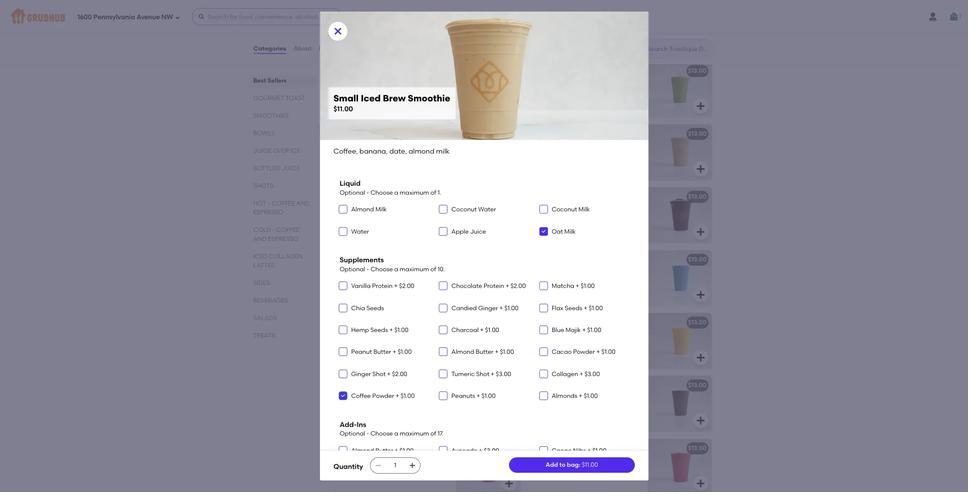 Task type: describe. For each thing, give the bounding box(es) containing it.
+ up tumeric shot + $3.00 at the bottom of page
[[495, 348, 499, 356]]

crush for small
[[382, 319, 399, 326]]

pitaya (dragon fruit), strawberry, mango, lime, ginger, agave, coconut water for small gingerberry smoothie
[[340, 457, 446, 481]]

1 blue from the left
[[423, 268, 435, 275]]

agave, right bag:
[[592, 466, 612, 473]]

small for small superfruit smoothie
[[340, 193, 357, 200]]

strawberry, down superfruit
[[357, 205, 389, 212]]

4 seeds, from the left
[[564, 403, 582, 410]]

pitaya (dragon fruit), strawberry, mango, lime, ginger, agave, coconut water for large gingerberry smoothie
[[532, 457, 638, 481]]

vanilla protein + $2.00
[[351, 283, 414, 290]]

coffee, banana, date, almond milk for small iced brew smoothie
[[340, 142, 441, 150]]

small blue mystique smoothie
[[340, 256, 428, 263]]

search icon image
[[634, 44, 644, 54]]

large for large iced brew smoothie
[[532, 132, 549, 139]]

bowls
[[253, 130, 275, 137]]

almonds + $1.00
[[552, 392, 598, 400]]

+ down the hemp seeds + $1.00
[[393, 348, 396, 356]]

coffee
[[351, 392, 371, 400]]

peanuts
[[452, 392, 475, 400]]

orange, for small
[[340, 331, 364, 338]]

green for small
[[358, 67, 376, 75]]

hot - coffee and espresso
[[253, 200, 310, 216]]

orange, mango, lime, agave, almond milk for large
[[532, 331, 616, 347]]

mango, down "mystique"
[[399, 268, 421, 275]]

small purple heart smoothie image
[[456, 376, 520, 432]]

+ right the matcha
[[576, 283, 579, 290]]

chia for small purple heart smoothie
[[429, 394, 442, 401]]

lime, right majik
[[581, 331, 595, 338]]

cacao nibs + $1.00
[[552, 447, 607, 454]]

juice
[[470, 228, 486, 235]]

2 seeds, from the left
[[372, 403, 390, 410]]

orange for small
[[358, 319, 381, 326]]

oat milk
[[552, 228, 576, 235]]

0 horizontal spatial juice
[[253, 147, 271, 154]]

smoothie for large purple heart smoothie
[[589, 382, 617, 389]]

juice over ice
[[253, 147, 300, 154]]

1
[[959, 13, 961, 20]]

avocado + $3.00
[[452, 447, 499, 454]]

shots
[[253, 182, 273, 190]]

pineapple, for small purple heart smoothie
[[397, 394, 428, 401]]

acai, strawberry, banana, blueberry, cold-pressed apple juice for the small superfruit smoothie image
[[340, 205, 445, 221]]

+ up large orange crush smoothie
[[584, 304, 587, 312]]

oat
[[552, 228, 563, 235]]

hot - coffee and espresso tab
[[253, 199, 313, 217]]

superfruit
[[358, 193, 387, 200]]

small purple heart smoothie
[[340, 382, 425, 389]]

flax down small green machine smoothie
[[391, 88, 401, 95]]

gourmet toast
[[253, 95, 305, 102]]

pressed for "large superfruit smoothie" image
[[547, 214, 570, 221]]

protein for chocolate protein
[[484, 283, 504, 290]]

flax
[[552, 304, 564, 312]]

0 vertical spatial water
[[478, 206, 496, 213]]

and for cold - coffee and espresso
[[253, 235, 266, 243]]

lime, down almonds + $1.00
[[583, 403, 597, 410]]

- inside liquid optional - choose a maximum of 1.
[[367, 189, 369, 196]]

ice
[[290, 147, 300, 154]]

cold - coffee and espresso
[[253, 226, 300, 243]]

plain image
[[648, 0, 712, 24]]

kale, for large
[[532, 88, 546, 95]]

small for small gingerberry smoothie
[[340, 445, 357, 452]]

reviews
[[319, 45, 343, 52]]

1 pineapple, banana, mango, blue majik (sea algae), almond milk from the left
[[340, 268, 435, 284]]

apple
[[452, 228, 469, 235]]

reviews button
[[319, 33, 343, 64]]

vanilla
[[351, 283, 371, 290]]

main navigation navigation
[[0, 0, 968, 33]]

+ right peanuts at the left bottom of page
[[477, 392, 480, 400]]

small for small orange crush smoothie
[[340, 319, 357, 326]]

orange, mango, lime, agave, almond milk for small
[[340, 331, 425, 347]]

smoothie for large iced brew smoothie
[[581, 132, 609, 139]]

coffee for hot
[[272, 200, 295, 207]]

iced for small iced brew smoothie $11.00
[[361, 93, 381, 104]]

lattes
[[253, 262, 275, 269]]

bag:
[[567, 461, 581, 468]]

coffee, banana, date, almond milk for large iced brew smoothie
[[532, 144, 633, 151]]

candied ginger + $1.00
[[452, 304, 519, 312]]

0 vertical spatial almond butter + $1.00
[[452, 348, 514, 356]]

treats tab
[[253, 331, 313, 340]]

coconut water
[[452, 206, 496, 213]]

ins
[[357, 421, 366, 429]]

large green machine smoothie
[[532, 67, 625, 75]]

$3.00 down small orange crush smoothie image
[[496, 370, 511, 378]]

+ down supplements optional - choose a maximum of 10.
[[394, 283, 398, 290]]

charcoal + $1.00
[[452, 326, 499, 334]]

blueberry, spinach, pineapple, chia seeds, flax seeds, lime, almond milk for small purple heart smoothie
[[340, 394, 443, 410]]

small for small iced brew smoothie $11.00
[[334, 93, 359, 104]]

iced for small iced brew smoothie
[[358, 130, 371, 137]]

salads
[[253, 315, 277, 322]]

iced for large iced brew smoothie
[[551, 132, 564, 139]]

1 seeds, from the left
[[340, 403, 359, 410]]

purple for small
[[358, 382, 377, 389]]

beverages tab
[[253, 296, 313, 305]]

$2.00 for ginger shot + $2.00
[[392, 370, 407, 378]]

protein for vanilla protein
[[372, 283, 393, 290]]

shot for tumeric shot
[[476, 370, 489, 378]]

apple juice
[[452, 228, 486, 235]]

4 $13.00 from the top
[[688, 256, 707, 263]]

2 algae), from the left
[[563, 277, 584, 284]]

- inside the cold - coffee and espresso
[[272, 226, 275, 234]]

+ down 'small purple heart smoothie'
[[396, 392, 399, 400]]

ginger, for large
[[571, 466, 591, 473]]

mystique
[[372, 256, 399, 263]]

hemp for small
[[355, 88, 372, 95]]

large for large purple heart smoothie
[[532, 382, 549, 389]]

best for best sellers
[[253, 77, 266, 84]]

hemp seeds + $1.00
[[351, 326, 409, 334]]

1 pineapple, from the left
[[340, 268, 371, 275]]

of for liquid
[[431, 189, 436, 196]]

17.
[[438, 430, 444, 437]]

maximum inside add-ins optional - choose a maximum of 17.
[[400, 430, 429, 437]]

$11.00 inside small iced brew smoothie $11.00
[[334, 105, 353, 113]]

add
[[546, 461, 558, 468]]

Input item quantity number field
[[386, 458, 405, 473]]

Search Toastique Dupont Circle search field
[[647, 45, 712, 53]]

strawberry, down small gingerberry smoothie
[[402, 457, 434, 464]]

small orange crush smoothie
[[340, 319, 429, 326]]

add-
[[340, 421, 357, 429]]

strawberry, up oat milk
[[548, 205, 581, 212]]

large gingerberry smoothie
[[532, 445, 615, 452]]

collagen + $3.00
[[552, 370, 600, 378]]

charcoal
[[452, 326, 479, 334]]

collagen
[[269, 253, 303, 260]]

milk for oat milk
[[565, 228, 576, 235]]

brew for large iced brew smoothie
[[565, 132, 580, 139]]

beverages
[[253, 297, 288, 304]]

(dragon for large
[[552, 457, 575, 464]]

1600
[[77, 13, 92, 21]]

+ up the input item quantity number field on the left bottom of page
[[395, 447, 398, 454]]

flax down almonds
[[552, 403, 562, 410]]

sides
[[253, 279, 270, 287]]

+ right nibs
[[588, 447, 591, 454]]

pineapple, for small green machine smoothie
[[390, 79, 421, 87]]

mango, down large green machine smoothie
[[558, 79, 580, 87]]

coconut milk
[[552, 206, 590, 213]]

a for supplements
[[394, 266, 398, 273]]

blue majik + $1.00
[[552, 326, 602, 334]]

add-ins optional - choose a maximum of 17.
[[340, 421, 444, 437]]

supplements optional - choose a maximum of 10.
[[340, 256, 445, 273]]

$2.00 for vanilla protein + $2.00
[[399, 283, 414, 290]]

pineapple, for large green machine smoothie
[[582, 79, 613, 87]]

0 vertical spatial blue
[[358, 256, 371, 263]]

+ up the peanuts + $1.00
[[491, 370, 494, 378]]

a for liquid
[[394, 189, 398, 196]]

+ up 'small purple heart smoothie'
[[387, 370, 391, 378]]

apple for "large superfruit smoothie" image
[[572, 214, 588, 221]]

strawberry, down cacao nibs + $1.00
[[593, 457, 626, 464]]

blueberry, for large
[[532, 394, 561, 401]]

sides tab
[[253, 279, 313, 288]]

majik
[[566, 326, 581, 334]]

large iced brew smoothie
[[532, 132, 609, 139]]

mango, down small orange crush smoothie
[[366, 331, 388, 338]]

categories
[[254, 45, 286, 52]]

hot
[[253, 200, 266, 207]]

green for large
[[551, 67, 569, 75]]

almonds
[[552, 392, 577, 400]]

$10.00 for pitaya (dragon fruit), strawberry, mango, lime, ginger, agave, coconut water
[[497, 445, 515, 452]]

cold
[[253, 226, 271, 234]]

large for large orange crush smoothie
[[532, 319, 549, 326]]

+ right the avocado at the left
[[479, 447, 483, 454]]

butter up tumeric shot + $3.00 at the bottom of page
[[476, 348, 494, 356]]

chocolate protein + $2.00
[[452, 283, 526, 290]]

treats
[[253, 332, 275, 339]]

smoothie for large orange crush smoothie
[[593, 319, 621, 326]]

$10.00 for coffee, banana, date, almond milk
[[497, 130, 515, 137]]

+ up candied ginger + $1.00
[[506, 283, 509, 290]]

peanut
[[351, 348, 372, 356]]

peanut butter + $1.00
[[351, 348, 412, 356]]

small for small purple heart smoothie
[[340, 382, 357, 389]]

of for supplements
[[431, 266, 436, 273]]

matcha
[[552, 283, 574, 290]]

quantity
[[334, 463, 363, 471]]

espresso for cold
[[268, 235, 298, 243]]

+ down large purple heart smoothie
[[579, 392, 582, 400]]

large green machine smoothie image
[[648, 62, 712, 117]]

juice for "large superfruit smoothie" image
[[590, 214, 604, 221]]

lime, down small orange crush smoothie
[[390, 331, 403, 338]]

1 vertical spatial water
[[351, 228, 369, 235]]

iced collagen lattes
[[253, 253, 303, 269]]

butter up the input item quantity number field on the left bottom of page
[[376, 447, 393, 454]]

1 vertical spatial almond
[[452, 348, 474, 356]]

10.
[[438, 266, 445, 273]]

small blue mystique smoothie image
[[456, 250, 520, 306]]

salads tab
[[253, 314, 313, 323]]

mango, down small green machine smoothie
[[366, 79, 389, 87]]

coconut for coconut water
[[452, 206, 477, 213]]

lime for small
[[360, 97, 372, 104]]

best sellers tab
[[253, 76, 313, 85]]

water for large
[[532, 474, 549, 481]]

choose for liquid
[[371, 189, 393, 196]]

candied
[[452, 304, 477, 312]]

0 horizontal spatial almond butter + $1.00
[[351, 447, 414, 454]]

almond milk
[[351, 206, 387, 213]]

1600 pennsylvania avenue nw
[[77, 13, 173, 21]]

0 vertical spatial ginger
[[478, 304, 498, 312]]

tumeric
[[452, 370, 475, 378]]

mango, down large orange crush smoothie
[[557, 331, 580, 338]]

nw
[[161, 13, 173, 21]]

date, for small iced brew smoothie
[[389, 142, 404, 150]]

gourmet
[[253, 95, 284, 102]]

flax down coffee
[[360, 403, 371, 410]]

mango, down small gingerberry smoothie
[[340, 466, 363, 473]]

banana, mango, pineapple, spinach, kale, hemp seed, flax seed, coconut water, lime for large
[[532, 79, 639, 104]]

ginger shot + $2.00
[[351, 370, 407, 378]]

1 button
[[949, 9, 961, 24]]

shot for ginger shot
[[373, 370, 386, 378]]

1 vertical spatial $11.00
[[582, 461, 598, 468]]

choose for supplements
[[371, 266, 393, 273]]

lime, down large gingerberry smoothie
[[556, 466, 570, 473]]

large gingerberry smoothie image
[[648, 439, 712, 492]]

smoothie for large green machine smoothie
[[597, 67, 625, 75]]

optional for liquid
[[340, 189, 365, 196]]

large orange crush smoothie
[[532, 319, 621, 326]]

gourmet toast tab
[[253, 94, 313, 103]]

+ down large orange crush smoothie
[[582, 326, 586, 334]]

peanuts + $1.00
[[452, 392, 496, 400]]

brew for small iced brew smoothie $11.00
[[383, 93, 406, 104]]

- inside add-ins optional - choose a maximum of 17.
[[367, 430, 369, 437]]

lime, right quantity
[[364, 466, 378, 473]]



Task type: locate. For each thing, give the bounding box(es) containing it.
1 orange, from the left
[[340, 331, 364, 338]]

1 horizontal spatial juice
[[590, 214, 604, 221]]

$13.00 for acai, strawberry, banana, blueberry, cold-pressed apple juice
[[688, 193, 707, 200]]

of inside add-ins optional - choose a maximum of 17.
[[431, 430, 436, 437]]

1 horizontal spatial pressed
[[547, 214, 570, 221]]

$3.00 for avocado + $3.00
[[484, 447, 499, 454]]

green
[[358, 67, 376, 75], [551, 67, 569, 75]]

0 vertical spatial smoothies
[[334, 42, 389, 52]]

1 horizontal spatial ginger
[[478, 304, 498, 312]]

majik down supplements
[[340, 277, 356, 284]]

coffee inside hot - coffee and espresso
[[272, 200, 295, 207]]

large superfruit smoothie image
[[648, 188, 712, 243]]

2 vertical spatial optional
[[340, 430, 365, 437]]

choose up small gingerberry smoothie
[[371, 430, 393, 437]]

flax seeds + $1.00
[[552, 304, 603, 312]]

1 vertical spatial and
[[253, 235, 266, 243]]

1 heart from the left
[[379, 382, 395, 389]]

+ down small orange crush smoothie
[[389, 326, 393, 334]]

1 gingerberry from the left
[[358, 445, 394, 452]]

1 green from the left
[[358, 67, 376, 75]]

cold-
[[340, 214, 356, 221], [532, 214, 547, 221]]

1 (sea from the left
[[358, 277, 370, 284]]

2 cacao from the top
[[552, 447, 572, 454]]

coffee inside the cold - coffee and espresso
[[276, 226, 300, 234]]

1 kale, from the left
[[340, 88, 354, 95]]

best inside tab
[[253, 77, 266, 84]]

2 orange from the left
[[551, 319, 573, 326]]

small
[[340, 67, 357, 75], [334, 93, 359, 104], [340, 130, 357, 137], [340, 193, 357, 200], [340, 256, 357, 263], [340, 319, 357, 326], [340, 382, 357, 389], [340, 445, 357, 452]]

orange, mango, lime, agave, almond milk
[[340, 331, 425, 347], [532, 331, 616, 347]]

coffee down shots tab
[[272, 200, 295, 207]]

1 cold- from the left
[[340, 214, 356, 221]]

$2.00 up candied ginger + $1.00
[[511, 283, 526, 290]]

water down add
[[532, 474, 549, 481]]

1 ginger, from the left
[[379, 466, 399, 473]]

2 coconut from the left
[[552, 206, 577, 213]]

smoky chipotle turkey toast image
[[456, 0, 520, 24]]

1 water, from the left
[[340, 97, 358, 104]]

coffee,
[[340, 142, 362, 150], [532, 144, 553, 151], [334, 147, 358, 155]]

choose up almond milk
[[371, 189, 393, 196]]

and for hot - coffee and espresso
[[296, 200, 310, 207]]

cacao for cacao nibs
[[552, 447, 572, 454]]

strawberry,
[[357, 205, 389, 212], [548, 205, 581, 212], [402, 457, 434, 464], [593, 457, 626, 464]]

juice
[[253, 147, 271, 154], [282, 165, 300, 172]]

svg image
[[504, 7, 514, 18], [198, 13, 205, 20], [175, 15, 180, 20], [333, 26, 343, 36], [504, 101, 514, 111], [341, 207, 346, 212], [441, 207, 446, 212], [696, 227, 706, 237], [341, 229, 346, 234], [541, 229, 546, 234], [341, 283, 346, 289], [441, 283, 446, 289], [541, 283, 546, 289], [504, 290, 514, 300], [341, 305, 346, 310], [441, 305, 446, 310], [541, 305, 546, 310], [541, 327, 546, 332], [541, 349, 546, 354], [504, 353, 514, 363], [341, 371, 346, 376], [441, 371, 446, 376], [541, 371, 546, 376], [341, 393, 346, 398], [441, 393, 446, 398], [541, 393, 546, 398], [441, 448, 446, 453], [375, 462, 382, 469]]

0 vertical spatial of
[[431, 189, 436, 196]]

lime
[[360, 97, 372, 104], [551, 97, 564, 104]]

optional inside supplements optional - choose a maximum of 10.
[[340, 266, 365, 273]]

0 vertical spatial best
[[253, 77, 266, 84]]

milk for coconut milk
[[579, 206, 590, 213]]

0 horizontal spatial and
[[253, 235, 266, 243]]

milk
[[430, 142, 441, 150], [621, 144, 633, 151], [436, 147, 450, 155], [417, 277, 429, 284], [609, 277, 621, 284], [364, 340, 376, 347], [556, 340, 568, 347], [431, 403, 443, 410], [623, 403, 634, 410]]

2 majik from the left
[[532, 277, 548, 284]]

1 horizontal spatial almond butter + $1.00
[[452, 348, 514, 356]]

algae),
[[371, 277, 392, 284], [563, 277, 584, 284]]

optional inside liquid optional - choose a maximum of 1.
[[340, 189, 365, 196]]

and down shots tab
[[296, 200, 310, 207]]

smoothie for small iced brew smoothie $11.00
[[408, 93, 450, 104]]

blueberry, for small
[[340, 394, 369, 401]]

to
[[560, 461, 566, 468]]

1 blueberry, from the left
[[340, 394, 369, 401]]

gingerberry for small
[[358, 445, 394, 452]]

seeds up small orange crush smoothie
[[367, 304, 384, 312]]

0 horizontal spatial orange,
[[340, 331, 364, 338]]

0 vertical spatial powder
[[573, 348, 595, 356]]

blueberry,
[[340, 394, 369, 401], [532, 394, 561, 401]]

gingerberry for large
[[551, 445, 586, 452]]

2 blueberry, from the left
[[608, 205, 637, 212]]

0 horizontal spatial banana,
[[340, 79, 365, 87]]

chia
[[429, 394, 442, 401], [621, 394, 634, 401]]

espresso up "collagen"
[[268, 235, 298, 243]]

1 maximum from the top
[[400, 189, 429, 196]]

juice for the small superfruit smoothie image
[[398, 214, 412, 221]]

pitaya (dragon fruit), strawberry, mango, lime, ginger, agave, coconut water down small gingerberry smoothie
[[340, 457, 446, 481]]

mango, left to
[[532, 466, 555, 473]]

0 horizontal spatial shot
[[373, 370, 386, 378]]

2 orange, from the left
[[532, 331, 556, 338]]

chia seeds
[[351, 304, 384, 312]]

acai, strawberry, banana, blueberry, cold-pressed apple juice
[[340, 205, 445, 221], [532, 205, 637, 221]]

optional down 'liquid'
[[340, 189, 365, 196]]

1 vertical spatial $10.00
[[497, 130, 515, 137]]

1 horizontal spatial lime
[[551, 97, 564, 104]]

agave, down small gingerberry smoothie
[[401, 466, 421, 473]]

1 choose from the top
[[371, 189, 393, 196]]

0 vertical spatial and
[[296, 200, 310, 207]]

ginger, down nibs
[[571, 466, 591, 473]]

large purple heart smoothie
[[532, 382, 617, 389]]

5 large from the top
[[532, 445, 549, 452]]

coffee, for large
[[532, 144, 553, 151]]

water up juice
[[478, 206, 496, 213]]

milk for almond milk
[[376, 206, 387, 213]]

0 horizontal spatial hemp
[[355, 88, 372, 95]]

0 horizontal spatial (sea
[[358, 277, 370, 284]]

1 crush from the left
[[382, 319, 399, 326]]

categories button
[[253, 33, 287, 64]]

2 banana, mango, pineapple, spinach, kale, hemp seed, flax seed, coconut water, lime from the left
[[532, 79, 639, 104]]

2 vertical spatial choose
[[371, 430, 393, 437]]

algae), down supplements optional - choose a maximum of 10.
[[371, 277, 392, 284]]

(dragon for small
[[360, 457, 384, 464]]

seeds for chia
[[367, 304, 384, 312]]

machine for large
[[570, 67, 595, 75]]

optional
[[340, 189, 365, 196], [340, 266, 365, 273], [340, 430, 365, 437]]

1 horizontal spatial blue
[[614, 268, 627, 275]]

banana,
[[340, 79, 365, 87], [532, 79, 557, 87]]

1 vertical spatial ginger
[[351, 370, 371, 378]]

maximum left 17.
[[400, 430, 429, 437]]

lime, down "coffee powder + $1.00"
[[392, 403, 406, 410]]

1 horizontal spatial (sea
[[549, 277, 562, 284]]

1 vertical spatial choose
[[371, 266, 393, 273]]

fruit), down nibs
[[577, 457, 592, 464]]

1 orange from the left
[[358, 319, 381, 326]]

4 seed, from the left
[[594, 88, 610, 95]]

1 horizontal spatial coconut
[[552, 206, 577, 213]]

1 horizontal spatial algae),
[[563, 277, 584, 284]]

smoothie for small orange crush smoothie
[[401, 319, 429, 326]]

agave, up cacao powder + $1.00
[[596, 331, 616, 338]]

0 horizontal spatial gingerberry
[[358, 445, 394, 452]]

1 acai, from the left
[[340, 205, 355, 212]]

cacao up 'collagen'
[[552, 348, 572, 356]]

juice down liquid optional - choose a maximum of 1.
[[398, 214, 412, 221]]

1 juice from the left
[[398, 214, 412, 221]]

1.
[[438, 189, 441, 196]]

1 vertical spatial optional
[[340, 266, 365, 273]]

$13.00 for orange, mango, lime, agave, almond milk
[[688, 319, 707, 326]]

1 purple from the left
[[358, 382, 377, 389]]

optional down supplements
[[340, 266, 365, 273]]

2 vertical spatial of
[[431, 430, 436, 437]]

1 horizontal spatial acai, strawberry, banana, blueberry, cold-pressed apple juice
[[532, 205, 637, 221]]

+ down blue majik + $1.00
[[597, 348, 600, 356]]

almond up tumeric
[[452, 348, 474, 356]]

espresso inside the cold - coffee and espresso
[[268, 235, 298, 243]]

fruit), for large gingerberry smoothie
[[577, 457, 592, 464]]

water down almond milk
[[351, 228, 369, 235]]

2 crush from the left
[[574, 319, 592, 326]]

spinach,
[[423, 79, 447, 87], [614, 79, 639, 87], [371, 394, 395, 401], [562, 394, 587, 401]]

of left 1.
[[431, 189, 436, 196]]

1 $13.00 from the top
[[688, 67, 707, 75]]

1 shot from the left
[[373, 370, 386, 378]]

1 vertical spatial a
[[394, 266, 398, 273]]

1 horizontal spatial blue
[[552, 326, 564, 334]]

1 apple from the left
[[380, 214, 397, 221]]

1 majik from the left
[[340, 277, 356, 284]]

2 $13.00 from the top
[[688, 130, 707, 137]]

date, for large iced brew smoothie
[[581, 144, 596, 151]]

espresso inside hot - coffee and espresso
[[253, 209, 283, 216]]

gingerberry
[[358, 445, 394, 452], [551, 445, 586, 452]]

1 coconut from the left
[[452, 206, 477, 213]]

bowls tab
[[253, 129, 313, 138]]

almond
[[406, 142, 428, 150], [597, 144, 620, 151], [409, 147, 435, 155], [393, 277, 416, 284], [585, 277, 607, 284], [340, 340, 363, 347], [532, 340, 555, 347], [407, 403, 429, 410], [599, 403, 621, 410]]

orange, for large
[[532, 331, 556, 338]]

mango,
[[366, 79, 389, 87], [558, 79, 580, 87], [399, 268, 421, 275], [590, 268, 613, 275], [366, 331, 388, 338], [557, 331, 580, 338], [340, 466, 363, 473], [532, 466, 555, 473]]

+ up large purple heart smoothie
[[580, 370, 583, 378]]

2 chia from the left
[[621, 394, 634, 401]]

small superfruit smoothie image
[[456, 188, 520, 243]]

3 $10.00 from the top
[[497, 445, 515, 452]]

cold - coffee and espresso tab
[[253, 226, 313, 243]]

pressed for the small superfruit smoothie image
[[356, 214, 379, 221]]

$1.00
[[581, 283, 595, 290], [505, 304, 519, 312], [589, 304, 603, 312], [395, 326, 409, 334], [485, 326, 499, 334], [587, 326, 602, 334], [398, 348, 412, 356], [500, 348, 514, 356], [602, 348, 616, 356], [401, 392, 415, 400], [482, 392, 496, 400], [584, 392, 598, 400], [400, 447, 414, 454], [593, 447, 607, 454]]

coffee, down small iced brew smoothie
[[340, 142, 362, 150]]

0 horizontal spatial (dragon
[[360, 457, 384, 464]]

optional for supplements
[[340, 266, 365, 273]]

juice down the bowls
[[253, 147, 271, 154]]

2 orange, mango, lime, agave, almond milk from the left
[[532, 331, 616, 347]]

small green machine smoothie image
[[456, 62, 520, 117]]

a inside add-ins optional - choose a maximum of 17.
[[394, 430, 398, 437]]

choose inside liquid optional - choose a maximum of 1.
[[371, 189, 393, 196]]

banana, mango, pineapple, spinach, kale, hemp seed, flax seed, coconut water, lime down large green machine smoothie
[[532, 79, 639, 104]]

pennsylvania
[[93, 13, 135, 21]]

almond butter + $1.00 up the input item quantity number field on the left bottom of page
[[351, 447, 414, 454]]

6 $13.00 from the top
[[688, 382, 707, 389]]

chocolate
[[452, 283, 482, 290]]

2 choose from the top
[[371, 266, 393, 273]]

1 horizontal spatial green
[[551, 67, 569, 75]]

cacao up to
[[552, 447, 572, 454]]

seeds, down coffee
[[340, 403, 359, 410]]

brew for small iced brew smoothie
[[373, 130, 387, 137]]

smoothie
[[404, 67, 432, 75], [597, 67, 625, 75], [408, 93, 450, 104], [389, 130, 417, 137], [581, 132, 609, 139], [389, 193, 417, 200], [400, 256, 428, 263], [401, 319, 429, 326], [593, 319, 621, 326], [397, 382, 425, 389], [589, 382, 617, 389], [395, 445, 423, 452], [588, 445, 615, 452]]

0 horizontal spatial powder
[[372, 392, 394, 400]]

powder for coffee powder
[[372, 392, 394, 400]]

$10.00 for banana, mango, pineapple, spinach, kale, hemp seed, flax seed, coconut water, lime
[[497, 67, 515, 75]]

brew inside small iced brew smoothie $11.00
[[383, 93, 406, 104]]

pineapple, down 'small purple heart smoothie'
[[397, 394, 428, 401]]

0 horizontal spatial $11.00
[[334, 105, 353, 113]]

crush up blue majik + $1.00
[[574, 319, 592, 326]]

1 $10.00 from the top
[[497, 67, 515, 75]]

pineapple, down supplements
[[340, 268, 371, 275]]

$10.00
[[497, 67, 515, 75], [497, 130, 515, 137], [497, 445, 515, 452]]

2 blue from the left
[[614, 268, 627, 275]]

large iced brew smoothie image
[[648, 125, 712, 180]]

1 vertical spatial maximum
[[400, 266, 429, 273]]

- inside hot - coffee and espresso
[[268, 200, 270, 207]]

seeds for hemp
[[371, 326, 388, 334]]

svg image
[[949, 12, 959, 22], [696, 101, 706, 111], [696, 164, 706, 174], [541, 207, 546, 212], [441, 229, 446, 234], [696, 290, 706, 300], [341, 327, 346, 332], [441, 327, 446, 332], [341, 349, 346, 354], [441, 349, 446, 354], [696, 353, 706, 363], [696, 416, 706, 426], [341, 448, 346, 453], [541, 448, 546, 453], [409, 462, 416, 469], [504, 479, 514, 489], [696, 479, 706, 489]]

algae), up flax seeds + $1.00
[[563, 277, 584, 284]]

2 pitaya (dragon fruit), strawberry, mango, lime, ginger, agave, coconut water from the left
[[532, 457, 638, 481]]

1 horizontal spatial pitaya
[[532, 457, 550, 464]]

$2.00 up 'small purple heart smoothie'
[[392, 370, 407, 378]]

1 horizontal spatial water
[[532, 474, 549, 481]]

$2.00 for chocolate protein + $2.00
[[511, 283, 526, 290]]

blueberry, up add-
[[340, 394, 369, 401]]

1 algae), from the left
[[371, 277, 392, 284]]

large purple heart smoothie image
[[648, 376, 712, 432]]

+ right charcoal
[[480, 326, 484, 334]]

and inside hot - coffee and espresso
[[296, 200, 310, 207]]

seeds for flax
[[565, 304, 582, 312]]

2 vertical spatial maximum
[[400, 430, 429, 437]]

shots tab
[[253, 181, 313, 190]]

smoothie for small purple heart smoothie
[[397, 382, 425, 389]]

mango, up matcha + $1.00 on the bottom right of page
[[590, 268, 613, 275]]

0 horizontal spatial pressed
[[356, 214, 379, 221]]

1 vertical spatial coffee
[[276, 226, 300, 234]]

smoothie for small iced brew smoothie
[[389, 130, 417, 137]]

0 vertical spatial almond
[[351, 206, 374, 213]]

coffee, banana, date, almond milk
[[340, 142, 441, 150], [532, 144, 633, 151], [334, 147, 450, 155]]

acai, for "large superfruit smoothie" image
[[532, 205, 547, 212]]

apple for the small superfruit smoothie image
[[380, 214, 397, 221]]

1 horizontal spatial (dragon
[[552, 457, 575, 464]]

3 a from the top
[[394, 430, 398, 437]]

matcha + $1.00
[[552, 283, 595, 290]]

1 horizontal spatial fruit),
[[577, 457, 592, 464]]

3 of from the top
[[431, 430, 436, 437]]

1 vertical spatial of
[[431, 266, 436, 273]]

seeds down small orange crush smoothie
[[371, 326, 388, 334]]

0 vertical spatial maximum
[[400, 189, 429, 196]]

1 horizontal spatial apple
[[572, 214, 588, 221]]

1 horizontal spatial pineapple, banana, mango, blue majik (sea algae), almond milk
[[532, 268, 627, 284]]

banana, mango, pineapple, spinach, kale, hemp seed, flax seed, coconut water, lime
[[340, 79, 447, 104], [532, 79, 639, 104]]

maximum for liquid
[[400, 189, 429, 196]]

banana, down small green machine smoothie
[[340, 79, 365, 87]]

3 seeds, from the left
[[532, 403, 550, 410]]

0 horizontal spatial majik
[[340, 277, 356, 284]]

acai, for the small superfruit smoothie image
[[340, 205, 355, 212]]

espresso down hot
[[253, 209, 283, 216]]

5 $13.00 from the top
[[688, 319, 707, 326]]

choose inside add-ins optional - choose a maximum of 17.
[[371, 430, 393, 437]]

2 purple from the left
[[551, 382, 570, 389]]

maximum left 1.
[[400, 189, 429, 196]]

purple for large
[[551, 382, 570, 389]]

0 horizontal spatial milk
[[376, 206, 387, 213]]

cacao for cacao powder
[[552, 348, 572, 356]]

apple
[[380, 214, 397, 221], [572, 214, 588, 221]]

small iced brew smoothie
[[340, 130, 417, 137]]

small iced brew smoothie image
[[456, 125, 520, 180]]

best left 'seller'
[[537, 122, 548, 128]]

iced
[[253, 253, 267, 260]]

1 horizontal spatial chia
[[621, 394, 634, 401]]

protein right vanilla
[[372, 283, 393, 290]]

0 horizontal spatial best
[[253, 77, 266, 84]]

pitaya for large
[[532, 457, 550, 464]]

2 green from the left
[[551, 67, 569, 75]]

banana, down large green machine smoothie
[[532, 79, 557, 87]]

1 a from the top
[[394, 189, 398, 196]]

ginger, down small gingerberry smoothie
[[379, 466, 399, 473]]

orange
[[358, 319, 381, 326], [551, 319, 573, 326]]

small for small iced brew smoothie
[[340, 130, 357, 137]]

blueberry, spinach, pineapple, chia seeds, flax seeds, lime, almond milk down large purple heart smoothie
[[532, 394, 634, 410]]

iced
[[361, 93, 381, 104], [358, 130, 371, 137], [551, 132, 564, 139]]

0 vertical spatial $11.00
[[334, 105, 353, 113]]

2 vertical spatial almond
[[351, 447, 374, 454]]

iced down small iced brew smoothie $11.00
[[358, 130, 371, 137]]

1 horizontal spatial crush
[[574, 319, 592, 326]]

pitaya (dragon fruit), strawberry, mango, lime, ginger, agave, coconut water down nibs
[[532, 457, 638, 481]]

2 pressed from the left
[[547, 214, 570, 221]]

3 seed, from the left
[[565, 88, 581, 95]]

iced down 'seller'
[[551, 132, 564, 139]]

1 optional from the top
[[340, 189, 365, 196]]

agave, down small orange crush smoothie
[[405, 331, 425, 338]]

cacao powder + $1.00
[[552, 348, 616, 356]]

banana,
[[363, 142, 388, 150], [555, 144, 579, 151], [360, 147, 388, 155], [390, 205, 415, 212], [582, 205, 607, 212], [373, 268, 397, 275], [564, 268, 589, 275]]

1 hemp from the left
[[355, 88, 372, 95]]

0 horizontal spatial blueberry,
[[416, 205, 445, 212]]

smoothies tab
[[253, 111, 313, 120]]

orange, up peanut
[[340, 331, 364, 338]]

lime up 'seller'
[[551, 97, 564, 104]]

1 horizontal spatial and
[[296, 200, 310, 207]]

iced collagen lattes tab
[[253, 252, 313, 270]]

kale, for small
[[340, 88, 354, 95]]

best for best seller
[[537, 122, 548, 128]]

maximum inside liquid optional - choose a maximum of 1.
[[400, 189, 429, 196]]

butter right peanut
[[374, 348, 391, 356]]

1 seed, from the left
[[374, 88, 389, 95]]

small orange crush smoothie image
[[456, 313, 520, 369]]

date,
[[389, 142, 404, 150], [581, 144, 596, 151], [390, 147, 407, 155]]

nibs
[[573, 447, 586, 454]]

powder down blue majik + $1.00
[[573, 348, 595, 356]]

ginger, for small
[[379, 466, 399, 473]]

smoothies inside smoothies tab
[[253, 112, 289, 119]]

pineapple, for large purple heart smoothie
[[588, 394, 620, 401]]

of inside liquid optional - choose a maximum of 1.
[[431, 189, 436, 196]]

small iced brew smoothie $11.00
[[334, 93, 450, 113]]

of inside supplements optional - choose a maximum of 10.
[[431, 266, 436, 273]]

1 horizontal spatial juice
[[282, 165, 300, 172]]

2 heart from the left
[[571, 382, 588, 389]]

1 horizontal spatial banana,
[[532, 79, 557, 87]]

1 of from the top
[[431, 189, 436, 196]]

acai, strawberry, banana, blueberry, cold-pressed apple juice down "small superfruit smoothie"
[[340, 205, 445, 221]]

gingerberry down add-ins optional - choose a maximum of 17.
[[358, 445, 394, 452]]

heart for small
[[379, 382, 395, 389]]

small gingerberry smoothie image
[[456, 439, 520, 492]]

1 horizontal spatial banana, mango, pineapple, spinach, kale, hemp seed, flax seed, coconut water, lime
[[532, 79, 639, 104]]

0 vertical spatial espresso
[[253, 209, 283, 216]]

pressed up oat
[[547, 214, 570, 221]]

- right hot
[[268, 200, 270, 207]]

1 horizontal spatial water
[[478, 206, 496, 213]]

a right superfruit
[[394, 189, 398, 196]]

choose inside supplements optional - choose a maximum of 10.
[[371, 266, 393, 273]]

juice over ice tab
[[253, 146, 313, 155]]

water, for large
[[532, 97, 550, 104]]

2 (sea from the left
[[549, 277, 562, 284]]

blueberry,
[[416, 205, 445, 212], [608, 205, 637, 212]]

small green machine smoothie
[[340, 67, 432, 75]]

blue left majik
[[552, 326, 564, 334]]

fruit),
[[385, 457, 400, 464], [577, 457, 592, 464]]

iced inside small iced brew smoothie $11.00
[[361, 93, 381, 104]]

coffee, up 'liquid'
[[334, 147, 358, 155]]

pitaya left to
[[532, 457, 550, 464]]

$13.00 for pitaya (dragon fruit), strawberry, mango, lime, ginger, agave, coconut water
[[688, 445, 707, 452]]

toast
[[285, 95, 305, 102]]

maximum for supplements
[[400, 266, 429, 273]]

collagen
[[552, 370, 578, 378]]

3 optional from the top
[[340, 430, 365, 437]]

0 vertical spatial choose
[[371, 189, 393, 196]]

1 horizontal spatial best
[[537, 122, 548, 128]]

2 seed, from the left
[[403, 88, 418, 95]]

0 horizontal spatial ginger,
[[379, 466, 399, 473]]

3 maximum from the top
[[400, 430, 429, 437]]

and
[[296, 200, 310, 207], [253, 235, 266, 243]]

2 water from the left
[[532, 474, 549, 481]]

blueberry, for "large superfruit smoothie" image
[[608, 205, 637, 212]]

orange for large
[[551, 319, 573, 326]]

svg image inside 1 button
[[949, 12, 959, 22]]

1 horizontal spatial shot
[[476, 370, 489, 378]]

about button
[[293, 33, 312, 64]]

1 horizontal spatial orange,
[[532, 331, 556, 338]]

0 vertical spatial $10.00
[[497, 67, 515, 75]]

$13.00 for blueberry, spinach, pineapple, chia seeds, flax seeds, lime, almond milk
[[688, 382, 707, 389]]

blueberry, spinach, pineapple, chia seeds, flax seeds, lime, almond milk for large purple heart smoothie
[[532, 394, 634, 410]]

1 horizontal spatial machine
[[570, 67, 595, 75]]

purple
[[358, 382, 377, 389], [551, 382, 570, 389]]

1 horizontal spatial ginger,
[[571, 466, 591, 473]]

seeds up large orange crush smoothie
[[565, 304, 582, 312]]

- up small gingerberry smoothie
[[367, 430, 369, 437]]

2 acai, strawberry, banana, blueberry, cold-pressed apple juice from the left
[[532, 205, 637, 221]]

smoothie inside small iced brew smoothie $11.00
[[408, 93, 450, 104]]

choose
[[371, 189, 393, 196], [371, 266, 393, 273], [371, 430, 393, 437]]

bottled juice tab
[[253, 164, 313, 173]]

2 gingerberry from the left
[[551, 445, 586, 452]]

3 $13.00 from the top
[[688, 193, 707, 200]]

brew
[[383, 93, 406, 104], [373, 130, 387, 137], [565, 132, 580, 139]]

2 (dragon from the left
[[552, 457, 575, 464]]

2 maximum from the top
[[400, 266, 429, 273]]

0 horizontal spatial smoothies
[[253, 112, 289, 119]]

1 banana, from the left
[[340, 79, 365, 87]]

a inside liquid optional - choose a maximum of 1.
[[394, 189, 398, 196]]

acai, strawberry, banana, blueberry, cold-pressed apple juice up oat milk
[[532, 205, 637, 221]]

large for large gingerberry smoothie
[[532, 445, 549, 452]]

best sellers
[[253, 77, 287, 84]]

best
[[253, 77, 266, 84], [537, 122, 548, 128]]

water for small
[[340, 474, 357, 481]]

banana, mango, pineapple, spinach, kale, hemp seed, flax seed, coconut water, lime for small
[[340, 79, 447, 104]]

$3.00 right the avocado at the left
[[484, 447, 499, 454]]

blueberry, spinach, pineapple, chia seeds, flax seeds, lime, almond milk down 'small purple heart smoothie'
[[340, 394, 443, 410]]

$3.00 up large purple heart smoothie
[[585, 370, 600, 378]]

2 acai, from the left
[[532, 205, 547, 212]]

4 large from the top
[[532, 382, 549, 389]]

juice
[[398, 214, 412, 221], [590, 214, 604, 221]]

tumeric shot + $3.00
[[452, 370, 511, 378]]

a inside supplements optional - choose a maximum of 10.
[[394, 266, 398, 273]]

+ down chocolate protein + $2.00
[[500, 304, 503, 312]]

2 banana, from the left
[[532, 79, 557, 87]]

coffee powder + $1.00
[[351, 392, 415, 400]]

1 acai, strawberry, banana, blueberry, cold-pressed apple juice from the left
[[340, 205, 445, 221]]

powder for cacao powder
[[573, 348, 595, 356]]

0 horizontal spatial apple
[[380, 214, 397, 221]]

2 optional from the top
[[340, 266, 365, 273]]

pineapple,
[[390, 79, 421, 87], [582, 79, 613, 87], [397, 394, 428, 401], [588, 394, 620, 401]]

2 hemp from the left
[[547, 88, 564, 95]]

2 apple from the left
[[572, 214, 588, 221]]

orange up majik
[[551, 319, 573, 326]]

0 vertical spatial cacao
[[552, 348, 572, 356]]

banana, for small
[[340, 79, 365, 87]]

small gingerberry smoothie
[[340, 445, 423, 452]]

2 pineapple, banana, mango, blue majik (sea algae), almond milk from the left
[[532, 268, 627, 284]]

smoothie for small blue mystique smoothie
[[400, 256, 428, 263]]

1 (dragon from the left
[[360, 457, 384, 464]]

coconut
[[452, 206, 477, 213], [552, 206, 577, 213]]

orange, left majik
[[532, 331, 556, 338]]

about
[[294, 45, 312, 52]]

2 kale, from the left
[[532, 88, 546, 95]]

small superfruit smoothie
[[340, 193, 417, 200]]

blue left "mystique"
[[358, 256, 371, 263]]

1 water from the left
[[340, 474, 357, 481]]

majik
[[340, 277, 356, 284], [532, 277, 548, 284]]

fruit), down small gingerberry smoothie
[[385, 457, 400, 464]]

1 horizontal spatial hemp
[[547, 88, 564, 95]]

1 pitaya (dragon fruit), strawberry, mango, lime, ginger, agave, coconut water from the left
[[340, 457, 446, 481]]

and inside the cold - coffee and espresso
[[253, 235, 266, 243]]

machine for small
[[378, 67, 403, 75]]

(dragon
[[360, 457, 384, 464], [552, 457, 575, 464]]

chia for large purple heart smoothie
[[621, 394, 634, 401]]

pitaya down small gingerberry smoothie
[[340, 457, 359, 464]]

0 horizontal spatial pineapple,
[[340, 268, 371, 275]]

pitaya (dragon fruit), strawberry, mango, lime, ginger, agave, coconut water
[[340, 457, 446, 481], [532, 457, 638, 481]]

2 cold- from the left
[[532, 214, 547, 221]]

0 horizontal spatial water,
[[340, 97, 358, 104]]

1 fruit), from the left
[[385, 457, 400, 464]]

water, for small
[[340, 97, 358, 104]]

1 cacao from the top
[[552, 348, 572, 356]]

1 pressed from the left
[[356, 214, 379, 221]]

2 juice from the left
[[590, 214, 604, 221]]

coconut for coconut milk
[[552, 206, 577, 213]]

1 horizontal spatial majik
[[532, 277, 548, 284]]

machine
[[378, 67, 403, 75], [570, 67, 595, 75]]

powder
[[573, 348, 595, 356], [372, 392, 394, 400]]

1 horizontal spatial water,
[[532, 97, 550, 104]]

crush
[[382, 319, 399, 326], [574, 319, 592, 326]]

small inside small iced brew smoothie $11.00
[[334, 93, 359, 104]]

seller
[[549, 122, 563, 128]]

large blue mystique smoothie image
[[648, 250, 712, 306]]

coffee, for small
[[340, 142, 362, 150]]

fruit), for small gingerberry smoothie
[[385, 457, 400, 464]]

large for large green machine smoothie
[[532, 67, 549, 75]]

1 horizontal spatial heart
[[571, 382, 588, 389]]

2 pineapple, from the left
[[532, 268, 563, 275]]

hemp
[[355, 88, 372, 95], [547, 88, 564, 95]]

pitaya
[[340, 457, 359, 464], [532, 457, 550, 464]]

0 horizontal spatial lime
[[360, 97, 372, 104]]

acai, strawberry, banana, blueberry, cold-pressed apple juice for "large superfruit smoothie" image
[[532, 205, 637, 221]]

hemp for large
[[547, 88, 564, 95]]

maximum inside supplements optional - choose a maximum of 10.
[[400, 266, 429, 273]]

cold- for the small superfruit smoothie image
[[340, 214, 356, 221]]

1 vertical spatial smoothies
[[253, 112, 289, 119]]

1 horizontal spatial orange, mango, lime, agave, almond milk
[[532, 331, 616, 347]]

bottled
[[253, 165, 280, 172]]

smoothie for small green machine smoothie
[[404, 67, 432, 75]]

0 horizontal spatial coconut
[[452, 206, 477, 213]]

coffee
[[272, 200, 295, 207], [276, 226, 300, 234]]

large orange crush smoothie image
[[648, 313, 712, 369]]

liquid
[[340, 179, 361, 188]]

0 horizontal spatial water
[[340, 474, 357, 481]]

maximum left 10.
[[400, 266, 429, 273]]

flax down large green machine smoothie
[[582, 88, 593, 95]]

(sea
[[358, 277, 370, 284], [549, 277, 562, 284]]

2 $10.00 from the top
[[497, 130, 515, 137]]

- up almond milk
[[367, 189, 369, 196]]

0 horizontal spatial green
[[358, 67, 376, 75]]

2 pitaya from the left
[[532, 457, 550, 464]]

1 blueberry, spinach, pineapple, chia seeds, flax seeds, lime, almond milk from the left
[[340, 394, 443, 410]]

$2.00 down supplements optional - choose a maximum of 10.
[[399, 283, 414, 290]]

pineapple, down large green machine smoothie
[[582, 79, 613, 87]]

blueberry, spinach, pineapple, chia seeds, flax seeds, lime, almond milk
[[340, 394, 443, 410], [532, 394, 634, 410]]

liquid optional - choose a maximum of 1.
[[340, 179, 441, 196]]

0 horizontal spatial kale,
[[340, 88, 354, 95]]

1 pitaya from the left
[[340, 457, 359, 464]]

1 horizontal spatial pitaya (dragon fruit), strawberry, mango, lime, ginger, agave, coconut water
[[532, 457, 638, 481]]

1 vertical spatial juice
[[282, 165, 300, 172]]

0 horizontal spatial acai, strawberry, banana, blueberry, cold-pressed apple juice
[[340, 205, 445, 221]]

0 horizontal spatial heart
[[379, 382, 395, 389]]

blue
[[423, 268, 435, 275], [614, 268, 627, 275]]

hemp down small green machine smoothie
[[355, 88, 372, 95]]

0 horizontal spatial crush
[[382, 319, 399, 326]]

2 machine from the left
[[570, 67, 595, 75]]

2 fruit), from the left
[[577, 457, 592, 464]]

pitaya for small
[[340, 457, 359, 464]]

1 horizontal spatial pineapple,
[[532, 268, 563, 275]]

1 large from the top
[[532, 67, 549, 75]]

1 horizontal spatial acai,
[[532, 205, 547, 212]]

maximum
[[400, 189, 429, 196], [400, 266, 429, 273], [400, 430, 429, 437]]

1 horizontal spatial cold-
[[532, 214, 547, 221]]

3 large from the top
[[532, 319, 549, 326]]

0 horizontal spatial cold-
[[340, 214, 356, 221]]

supplements
[[340, 256, 384, 264]]

$3.00 for collagen + $3.00
[[585, 370, 600, 378]]

- inside supplements optional - choose a maximum of 10.
[[367, 266, 369, 273]]

chia
[[351, 304, 365, 312]]

2 blueberry, from the left
[[532, 394, 561, 401]]

optional inside add-ins optional - choose a maximum of 17.
[[340, 430, 365, 437]]

a up small gingerberry smoothie
[[394, 430, 398, 437]]

7 $13.00 from the top
[[688, 445, 707, 452]]



Task type: vqa. For each thing, say whether or not it's contained in the screenshot.


